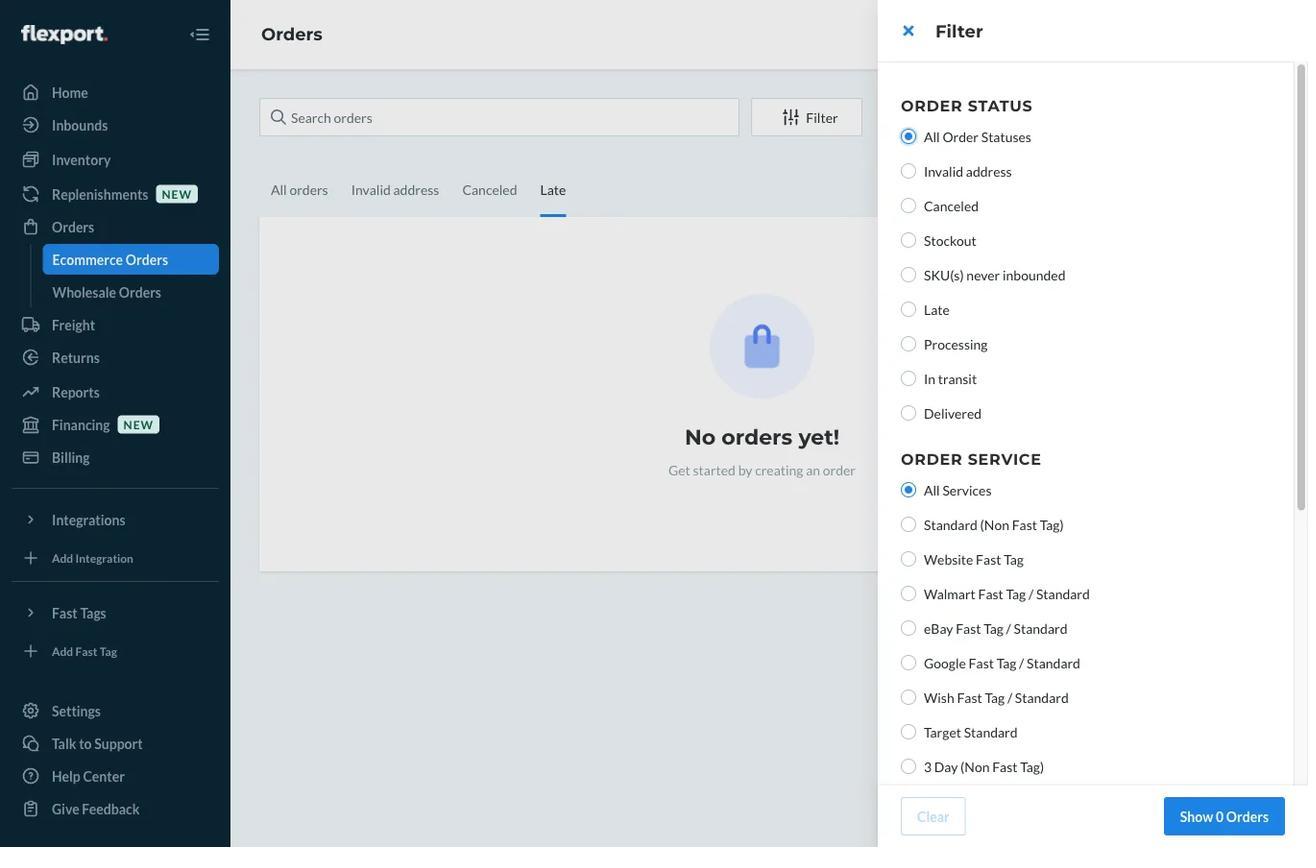 Task type: locate. For each thing, give the bounding box(es) containing it.
tag
[[1004, 551, 1024, 568], [1007, 586, 1027, 602], [984, 620, 1004, 637], [997, 655, 1017, 671], [986, 690, 1005, 706]]

1 vertical spatial all
[[925, 482, 941, 498]]

tag down google fast tag / standard
[[986, 690, 1005, 706]]

(non
[[981, 517, 1010, 533], [961, 759, 990, 775]]

standard up wish fast tag / standard
[[1027, 655, 1081, 671]]

fast for ebay
[[956, 620, 982, 637]]

tag up ebay fast tag / standard
[[1007, 586, 1027, 602]]

tag) down service
[[1041, 517, 1065, 533]]

service
[[968, 450, 1042, 469]]

transit
[[939, 370, 978, 387]]

standard down walmart fast tag / standard
[[1014, 620, 1068, 637]]

(non up website fast tag
[[981, 517, 1010, 533]]

fast for walmart
[[979, 586, 1004, 602]]

tag up google fast tag / standard
[[984, 620, 1004, 637]]

standard for google fast tag / standard
[[1027, 655, 1081, 671]]

show
[[1181, 809, 1214, 825]]

order status
[[901, 96, 1034, 115]]

standard up ebay fast tag / standard
[[1037, 586, 1091, 602]]

clear
[[918, 809, 950, 825]]

day
[[935, 759, 959, 775]]

standard
[[925, 517, 978, 533], [1037, 586, 1091, 602], [1014, 620, 1068, 637], [1027, 655, 1081, 671], [1016, 690, 1069, 706], [965, 724, 1018, 741]]

close image
[[904, 23, 914, 38]]

invalid address
[[925, 163, 1013, 179]]

/
[[1029, 586, 1034, 602], [1007, 620, 1012, 637], [1020, 655, 1025, 671], [1008, 690, 1013, 706]]

all order statuses
[[925, 128, 1032, 145]]

fast right wish
[[958, 690, 983, 706]]

in
[[925, 370, 936, 387]]

/ for wish
[[1008, 690, 1013, 706]]

None radio
[[901, 129, 917, 144], [901, 163, 917, 179], [901, 233, 917, 248], [901, 267, 917, 283], [901, 302, 917, 317], [901, 336, 917, 352], [901, 406, 917, 421], [901, 482, 917, 498], [901, 517, 917, 532], [901, 552, 917, 567], [901, 586, 917, 602], [901, 655, 917, 671], [901, 129, 917, 144], [901, 163, 917, 179], [901, 233, 917, 248], [901, 267, 917, 283], [901, 302, 917, 317], [901, 336, 917, 352], [901, 406, 917, 421], [901, 482, 917, 498], [901, 517, 917, 532], [901, 552, 917, 567], [901, 586, 917, 602], [901, 655, 917, 671]]

fast for wish
[[958, 690, 983, 706]]

website
[[925, 551, 974, 568]]

fast right the ebay
[[956, 620, 982, 637]]

fast down standard (non fast tag)
[[977, 551, 1002, 568]]

standard for wish fast tag / standard
[[1016, 690, 1069, 706]]

1 vertical spatial (non
[[961, 759, 990, 775]]

canceled
[[925, 198, 979, 214]]

google fast tag / standard
[[925, 655, 1081, 671]]

wish
[[925, 690, 955, 706]]

fast up ebay fast tag / standard
[[979, 586, 1004, 602]]

inbounded
[[1003, 267, 1066, 283]]

0 vertical spatial order
[[901, 96, 963, 115]]

tag for website
[[1004, 551, 1024, 568]]

/ down walmart fast tag / standard
[[1007, 620, 1012, 637]]

order up "all order statuses"
[[901, 96, 963, 115]]

google
[[925, 655, 967, 671]]

tag up walmart fast tag / standard
[[1004, 551, 1024, 568]]

3 day (non fast tag)
[[925, 759, 1045, 775]]

standard (non fast tag)
[[925, 517, 1065, 533]]

standard for ebay fast tag / standard
[[1014, 620, 1068, 637]]

2 all from the top
[[925, 482, 941, 498]]

/ up wish fast tag / standard
[[1020, 655, 1025, 671]]

tag up wish fast tag / standard
[[997, 655, 1017, 671]]

order up all services
[[901, 450, 963, 469]]

all
[[925, 128, 941, 145], [925, 482, 941, 498]]

order for service
[[901, 450, 963, 469]]

fast down target standard
[[993, 759, 1018, 775]]

processing
[[925, 336, 989, 352]]

tag)
[[1041, 517, 1065, 533], [1021, 759, 1045, 775]]

standard up website
[[925, 517, 978, 533]]

all for order status
[[925, 128, 941, 145]]

(non right day
[[961, 759, 990, 775]]

2 vertical spatial order
[[901, 450, 963, 469]]

wish fast tag / standard
[[925, 690, 1069, 706]]

standard down google fast tag / standard
[[1016, 690, 1069, 706]]

0 vertical spatial all
[[925, 128, 941, 145]]

order
[[901, 96, 963, 115], [943, 128, 979, 145], [901, 450, 963, 469]]

/ down google fast tag / standard
[[1008, 690, 1013, 706]]

/ up ebay fast tag / standard
[[1029, 586, 1034, 602]]

filter
[[936, 20, 984, 41]]

1 all from the top
[[925, 128, 941, 145]]

tag for google
[[997, 655, 1017, 671]]

never
[[967, 267, 1001, 283]]

all up invalid
[[925, 128, 941, 145]]

tag) down wish fast tag / standard
[[1021, 759, 1045, 775]]

3
[[925, 759, 932, 775]]

fast right google
[[969, 655, 995, 671]]

order for status
[[901, 96, 963, 115]]

fast
[[1013, 517, 1038, 533], [977, 551, 1002, 568], [979, 586, 1004, 602], [956, 620, 982, 637], [969, 655, 995, 671], [958, 690, 983, 706], [993, 759, 1018, 775]]

all left services
[[925, 482, 941, 498]]

all for order service
[[925, 482, 941, 498]]

order down order status
[[943, 128, 979, 145]]

None radio
[[901, 198, 917, 213], [901, 371, 917, 386], [901, 621, 917, 636], [901, 690, 917, 705], [901, 725, 917, 740], [901, 759, 917, 775], [901, 198, 917, 213], [901, 371, 917, 386], [901, 621, 917, 636], [901, 690, 917, 705], [901, 725, 917, 740], [901, 759, 917, 775]]



Task type: describe. For each thing, give the bounding box(es) containing it.
order service
[[901, 450, 1042, 469]]

sku(s) never inbounded
[[925, 267, 1066, 283]]

late
[[925, 301, 950, 318]]

0
[[1217, 809, 1224, 825]]

0 vertical spatial tag)
[[1041, 517, 1065, 533]]

fast for website
[[977, 551, 1002, 568]]

/ for ebay
[[1007, 620, 1012, 637]]

fast up website fast tag
[[1013, 517, 1038, 533]]

sku(s)
[[925, 267, 965, 283]]

/ for walmart
[[1029, 586, 1034, 602]]

1 vertical spatial tag)
[[1021, 759, 1045, 775]]

tag for walmart
[[1007, 586, 1027, 602]]

standard down wish fast tag / standard
[[965, 724, 1018, 741]]

address
[[967, 163, 1013, 179]]

stockout
[[925, 232, 977, 248]]

ebay fast tag / standard
[[925, 620, 1068, 637]]

fast for google
[[969, 655, 995, 671]]

in transit
[[925, 370, 978, 387]]

invalid
[[925, 163, 964, 179]]

all services
[[925, 482, 992, 498]]

services
[[943, 482, 992, 498]]

walmart
[[925, 586, 976, 602]]

statuses
[[982, 128, 1032, 145]]

clear button
[[901, 798, 967, 836]]

tag for ebay
[[984, 620, 1004, 637]]

target standard
[[925, 724, 1018, 741]]

standard for walmart fast tag / standard
[[1037, 586, 1091, 602]]

1 vertical spatial order
[[943, 128, 979, 145]]

website fast tag
[[925, 551, 1024, 568]]

show 0 orders button
[[1165, 798, 1286, 836]]

/ for google
[[1020, 655, 1025, 671]]

ebay
[[925, 620, 954, 637]]

status
[[968, 96, 1034, 115]]

target
[[925, 724, 962, 741]]

show 0 orders
[[1181, 809, 1270, 825]]

0 vertical spatial (non
[[981, 517, 1010, 533]]

delivered
[[925, 405, 982, 421]]

walmart fast tag / standard
[[925, 586, 1091, 602]]

tag for wish
[[986, 690, 1005, 706]]

orders
[[1227, 809, 1270, 825]]



Task type: vqa. For each thing, say whether or not it's contained in the screenshot.
Reports link
no



